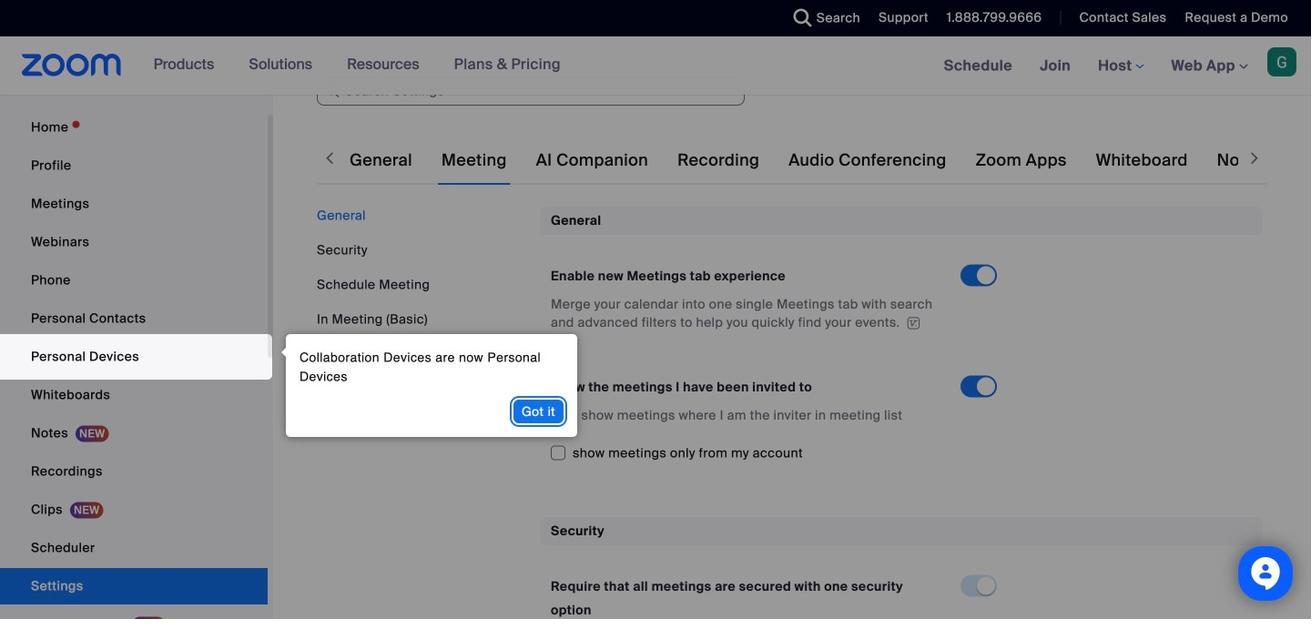Task type: vqa. For each thing, say whether or not it's contained in the screenshot.
dialog
yes



Task type: locate. For each thing, give the bounding box(es) containing it.
dialog
[[277, 334, 577, 437]]

product information navigation
[[140, 36, 574, 95]]

banner
[[0, 36, 1311, 96]]



Task type: describe. For each thing, give the bounding box(es) containing it.
chat with bot image
[[1249, 557, 1282, 595]]

meetings navigation
[[930, 36, 1311, 96]]



